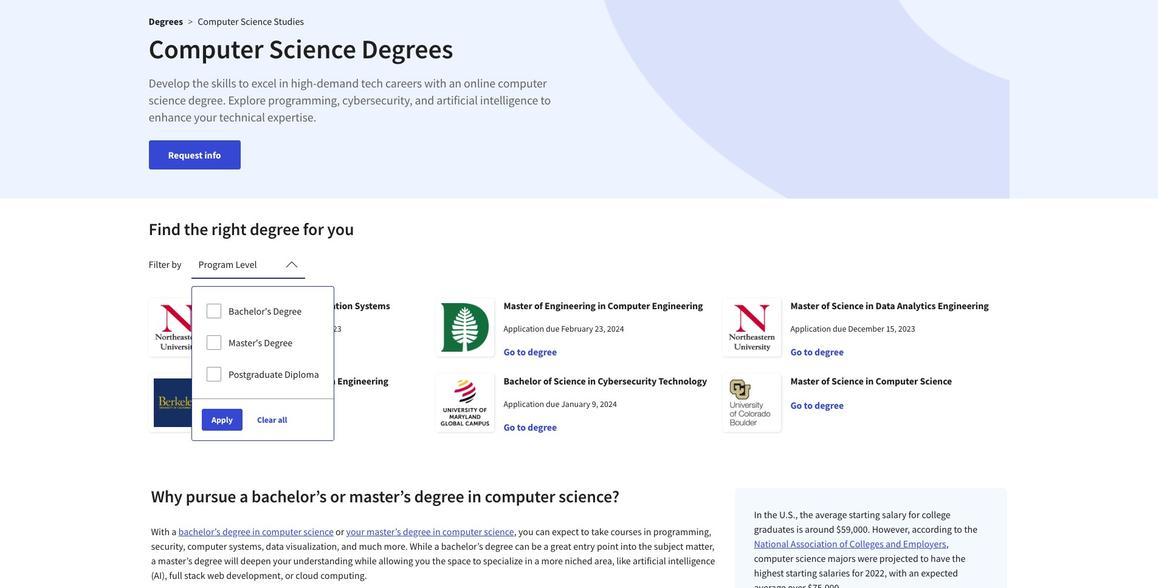 Task type: locate. For each thing, give the bounding box(es) containing it.
master
[[217, 300, 245, 312], [504, 300, 532, 312], [790, 300, 819, 312], [217, 375, 245, 387], [790, 375, 819, 387]]

degrees > computer science studies computer science degrees
[[149, 15, 453, 66]]

2023 for data
[[898, 323, 915, 334]]

why pursue a bachelor's or master's degree in computer science?
[[151, 486, 619, 508]]

of inside in the u.s., the average starting salary for college graduates is around $59,000. however, according to the national association of colleges and employers
[[839, 538, 848, 550]]

15, down "master of science in data analytics engineering"
[[886, 323, 897, 334]]

0 horizontal spatial starting
[[786, 567, 817, 579]]

0 vertical spatial an
[[449, 75, 461, 91]]

application due december 15, 2023
[[217, 323, 341, 334], [790, 323, 915, 334]]

2023 down information
[[324, 323, 341, 334]]

1 horizontal spatial with
[[889, 567, 907, 579]]

your down degree. in the top left of the page
[[194, 109, 217, 125]]

degree up postgraduate diploma
[[264, 337, 293, 349]]

your up much
[[346, 526, 365, 538]]

you
[[327, 218, 354, 240], [518, 526, 533, 538], [415, 555, 430, 567]]

artificial inside , you can expect to take courses in programming, security, computer systems, data visualization, and much more. while a bachelor's degree can be a great entry point into the subject matter, a master's degree will deepen your understanding while allowing you the space to specialize in a more niched area, like artificial intelligence (ai), full stack web development, or cloud computing.
[[633, 555, 666, 567]]

the up degree. in the top left of the page
[[192, 75, 209, 91]]

application for master of science in information systems
[[217, 323, 257, 334]]

science
[[149, 92, 186, 108], [304, 526, 334, 538], [484, 526, 514, 538], [796, 553, 826, 565]]

,
[[514, 526, 516, 538], [946, 538, 949, 550]]

intelligence down matter,
[[668, 555, 715, 567]]

0 vertical spatial degrees
[[149, 15, 183, 27]]

february left 23,
[[561, 323, 593, 334]]

application due december 15, 2023 down bachelor's degree
[[217, 323, 341, 334]]

your down data
[[273, 555, 291, 567]]

request info
[[168, 149, 221, 161]]

request info button
[[149, 140, 240, 170]]

0 vertical spatial with
[[424, 75, 446, 91]]

data
[[876, 300, 895, 312]]

dartmouth college image
[[436, 298, 494, 357]]

and inside "develop the skills to excel in high-demand tech careers with an online computer science degree. explore programming, cybersecurity, and artificial intelligence to enhance your technical expertise."
[[415, 92, 434, 108]]

2 application due december 15, 2023 from the left
[[790, 323, 915, 334]]

1 horizontal spatial artificial
[[633, 555, 666, 567]]

an left online
[[449, 75, 461, 91]]

1 vertical spatial february
[[274, 399, 306, 410]]

0 horizontal spatial february
[[274, 399, 306, 410]]

0 horizontal spatial ,
[[514, 526, 516, 538]]

9,
[[592, 399, 598, 410]]

1 horizontal spatial your
[[273, 555, 291, 567]]

computer up space
[[442, 526, 482, 538]]

1 horizontal spatial december
[[848, 323, 884, 334]]

2023
[[324, 323, 341, 334], [898, 323, 915, 334]]

0 horizontal spatial degrees
[[149, 15, 183, 27]]

0 horizontal spatial average
[[754, 582, 786, 588]]

1 horizontal spatial starting
[[849, 509, 880, 521]]

0 vertical spatial you
[[327, 218, 354, 240]]

1 application due december 15, 2023 from the left
[[217, 323, 341, 334]]

1 horizontal spatial an
[[909, 567, 919, 579]]

, up 'specialize'
[[514, 526, 516, 538]]

1 vertical spatial average
[[754, 582, 786, 588]]

the right "into"
[[639, 540, 652, 553]]

computer
[[198, 15, 239, 27], [149, 32, 263, 66], [608, 300, 650, 312], [876, 375, 918, 387]]

2024 right 23,
[[607, 323, 624, 334]]

$75,000.
[[808, 582, 842, 588]]

master of advanced study in engineering
[[217, 375, 388, 387]]

and
[[415, 92, 434, 108], [886, 538, 901, 550], [341, 540, 357, 553]]

2 vertical spatial master's
[[158, 555, 192, 567]]

2 2023 from the left
[[898, 323, 915, 334]]

1 vertical spatial degrees
[[361, 32, 453, 66]]

expected
[[921, 567, 958, 579]]

of for master of advanced study in engineering
[[247, 375, 256, 387]]

or
[[330, 486, 346, 508], [336, 526, 344, 538], [285, 570, 294, 582]]

due down "master of science in data analytics engineering"
[[833, 323, 846, 334]]

2024 right 8,
[[316, 399, 333, 410]]

subject
[[654, 540, 683, 553]]

1 horizontal spatial 15,
[[886, 323, 897, 334]]

1 vertical spatial with
[[889, 567, 907, 579]]

to
[[239, 75, 249, 91], [540, 92, 551, 108], [230, 346, 239, 358], [517, 346, 526, 358], [804, 346, 813, 358], [804, 399, 813, 411], [230, 421, 239, 433], [517, 421, 526, 433], [954, 523, 962, 535], [581, 526, 589, 538], [920, 553, 929, 565], [473, 555, 481, 567]]

graduates
[[754, 523, 794, 535]]

average
[[815, 509, 847, 521], [754, 582, 786, 588]]

science
[[241, 15, 272, 27], [269, 32, 356, 66], [258, 300, 290, 312], [832, 300, 864, 312], [554, 375, 586, 387], [832, 375, 864, 387], [920, 375, 952, 387]]

2 horizontal spatial for
[[908, 509, 920, 521]]

0 horizontal spatial can
[[515, 540, 530, 553]]

january
[[561, 399, 590, 410]]

can left be on the left bottom of the page
[[515, 540, 530, 553]]

go to degree for bachelor of science in cybersecurity technology
[[504, 421, 557, 433]]

1 vertical spatial artificial
[[633, 555, 666, 567]]

1 vertical spatial degree
[[264, 337, 293, 349]]

1 vertical spatial intelligence
[[668, 555, 715, 567]]

1 vertical spatial programming,
[[653, 526, 711, 538]]

due left "january"
[[546, 399, 559, 410]]

bachelor's degree in computer science link
[[178, 526, 334, 538]]

specialize
[[483, 555, 523, 567]]

december down master of science in information systems
[[274, 323, 311, 334]]

with
[[151, 526, 170, 538]]

1 horizontal spatial ,
[[946, 538, 949, 550]]

degree up postgraduate
[[241, 346, 270, 358]]

apply button
[[202, 409, 242, 431]]

and left much
[[341, 540, 357, 553]]

bachelor's inside , you can expect to take courses in programming, security, computer systems, data visualization, and much more. while a bachelor's degree can be a great entry point into the subject matter, a master's degree will deepen your understanding while allowing you the space to specialize in a more niched area, like artificial intelligence (ai), full stack web development, or cloud computing.
[[441, 540, 483, 553]]

degree up web
[[194, 555, 222, 567]]

, up have on the bottom of the page
[[946, 538, 949, 550]]

0 vertical spatial average
[[815, 509, 847, 521]]

degree for master's degree
[[264, 337, 293, 349]]

1 horizontal spatial for
[[852, 567, 863, 579]]

0 horizontal spatial programming,
[[268, 92, 340, 108]]

2 horizontal spatial your
[[346, 526, 365, 538]]

intelligence inside "develop the skills to excel in high-demand tech careers with an online computer science degree. explore programming, cybersecurity, and artificial intelligence to enhance your technical expertise."
[[480, 92, 538, 108]]

in inside "develop the skills to excel in high-demand tech careers with an online computer science degree. explore programming, cybersecurity, and artificial intelligence to enhance your technical expertise."
[[279, 75, 288, 91]]

1 northeastern university image from the left
[[149, 298, 207, 357]]

careers
[[385, 75, 422, 91]]

bachelor's up "security,"
[[178, 526, 220, 538]]

0 vertical spatial degree
[[273, 305, 302, 317]]

bachelor's degree
[[229, 305, 302, 317]]

while
[[355, 555, 377, 567]]

information
[[302, 300, 353, 312]]

2 vertical spatial your
[[273, 555, 291, 567]]

application for bachelor of science in cybersecurity technology
[[504, 399, 544, 410]]

science down develop
[[149, 92, 186, 108]]

online
[[464, 75, 495, 91]]

degree down master of science in computer science
[[815, 399, 844, 411]]

0 horizontal spatial 2023
[[324, 323, 341, 334]]

computer right online
[[498, 75, 547, 91]]

2024 right the '9,'
[[600, 399, 617, 410]]

programming, inside , you can expect to take courses in programming, security, computer systems, data visualization, and much more. while a bachelor's degree can be a great entry point into the subject matter, a master's degree will deepen your understanding while allowing you the space to specialize in a more niched area, like artificial intelligence (ai), full stack web development, or cloud computing.
[[653, 526, 711, 538]]

, you can expect to take courses in programming, security, computer systems, data visualization, and much more. while a bachelor's degree can be a great entry point into the subject matter, a master's degree will deepen your understanding while allowing you the space to specialize in a more niched area, like artificial intelligence (ai), full stack web development, or cloud computing.
[[151, 526, 715, 582]]

technical
[[219, 109, 265, 125]]

0 vertical spatial can
[[535, 526, 550, 538]]

1 horizontal spatial intelligence
[[668, 555, 715, 567]]

1 horizontal spatial you
[[415, 555, 430, 567]]

1 horizontal spatial degrees
[[361, 32, 453, 66]]

2 december from the left
[[848, 323, 884, 334]]

starting up $59,000.
[[849, 509, 880, 521]]

1 horizontal spatial northeastern university image
[[722, 298, 781, 357]]

degree for bachelor's degree
[[273, 305, 302, 317]]

1 horizontal spatial 2023
[[898, 323, 915, 334]]

for inside in the u.s., the average starting salary for college graduates is around $59,000. however, according to the national association of colleges and employers
[[908, 509, 920, 521]]

0 horizontal spatial december
[[274, 323, 311, 334]]

0 horizontal spatial your
[[194, 109, 217, 125]]

filter
[[149, 258, 170, 270]]

computer down national
[[754, 553, 794, 565]]

2024 for computer
[[607, 323, 624, 334]]

average up around
[[815, 509, 847, 521]]

2 vertical spatial for
[[852, 567, 863, 579]]

computer inside , you can expect to take courses in programming, security, computer systems, data visualization, and much more. while a bachelor's degree can be a great entry point into the subject matter, a master's degree will deepen your understanding while allowing you the space to specialize in a more niched area, like artificial intelligence (ai), full stack web development, or cloud computing.
[[187, 540, 227, 553]]

of for master of science in computer science
[[821, 375, 830, 387]]

2 northeastern university image from the left
[[722, 298, 781, 357]]

courses
[[611, 526, 642, 538]]

an inside "develop the skills to excel in high-demand tech careers with an online computer science degree. explore programming, cybersecurity, and artificial intelligence to enhance your technical expertise."
[[449, 75, 461, 91]]

starting up over
[[786, 567, 817, 579]]

the right have on the bottom of the page
[[952, 553, 965, 565]]

1 horizontal spatial and
[[415, 92, 434, 108]]

degree up systems,
[[222, 526, 250, 538]]

be
[[531, 540, 542, 553]]

15,
[[312, 323, 323, 334], [886, 323, 897, 334]]

master's up full
[[158, 555, 192, 567]]

application due december 15, 2023 for information
[[217, 323, 341, 334]]

15, down information
[[312, 323, 323, 334]]

0 horizontal spatial application due december 15, 2023
[[217, 323, 341, 334]]

go to degree for master of advanced study in engineering
[[217, 421, 270, 433]]

have
[[931, 553, 950, 565]]

2023 down analytics
[[898, 323, 915, 334]]

0 horizontal spatial intelligence
[[480, 92, 538, 108]]

0 horizontal spatial artificial
[[437, 92, 478, 108]]

bachelor's up bachelor's degree in computer science link
[[252, 486, 327, 508]]

for
[[303, 218, 324, 240], [908, 509, 920, 521], [852, 567, 863, 579]]

science down association
[[796, 553, 826, 565]]

due up clear
[[259, 399, 273, 410]]

2 horizontal spatial bachelor's
[[441, 540, 483, 553]]

go to degree
[[217, 346, 270, 358], [504, 346, 557, 358], [790, 346, 844, 358], [790, 399, 844, 411], [217, 421, 270, 433], [504, 421, 557, 433]]

programming, up subject
[[653, 526, 711, 538]]

why
[[151, 486, 182, 508]]

intelligence down online
[[480, 92, 538, 108]]

point
[[597, 540, 619, 553]]

2 vertical spatial or
[[285, 570, 294, 582]]

1 horizontal spatial application due december 15, 2023
[[790, 323, 915, 334]]

0 vertical spatial your
[[194, 109, 217, 125]]

with right careers
[[424, 75, 446, 91]]

the inside ", computer science majors were projected to have the highest starting salaries for 2022, with an expected average over $75,000."
[[952, 553, 965, 565]]

master of science in information systems
[[217, 300, 390, 312]]

due up master's degree
[[259, 323, 273, 334]]

and down however,
[[886, 538, 901, 550]]

degrees left >
[[149, 15, 183, 27]]

0 horizontal spatial 15,
[[312, 323, 323, 334]]

for inside ", computer science majors were projected to have the highest starting salaries for 2022, with an expected average over $75,000."
[[852, 567, 863, 579]]

science?
[[559, 486, 619, 508]]

0 horizontal spatial northeastern university image
[[149, 298, 207, 357]]

with inside "develop the skills to excel in high-demand tech careers with an online computer science degree. explore programming, cybersecurity, and artificial intelligence to enhance your technical expertise."
[[424, 75, 446, 91]]

a up (ai), on the bottom
[[151, 555, 156, 567]]

area,
[[594, 555, 615, 567]]

2 vertical spatial bachelor's
[[441, 540, 483, 553]]

0 vertical spatial february
[[561, 323, 593, 334]]

master's up much
[[349, 486, 411, 508]]

2 horizontal spatial you
[[518, 526, 533, 538]]

programming, inside "develop the skills to excel in high-demand tech careers with an online computer science degree. explore programming, cybersecurity, and artificial intelligence to enhance your technical expertise."
[[268, 92, 340, 108]]

a right with
[[172, 526, 177, 538]]

or inside , you can expect to take courses in programming, security, computer systems, data visualization, and much more. while a bachelor's degree can be a great entry point into the subject matter, a master's degree will deepen your understanding while allowing you the space to specialize in a more niched area, like artificial intelligence (ai), full stack web development, or cloud computing.
[[285, 570, 294, 582]]

or up visualization,
[[336, 526, 344, 538]]

can up be on the left bottom of the page
[[535, 526, 550, 538]]

average down the highest
[[754, 582, 786, 588]]

application due february 8, 2024
[[217, 399, 333, 410]]

engineering
[[545, 300, 596, 312], [652, 300, 703, 312], [938, 300, 989, 312], [337, 375, 388, 387]]

1 vertical spatial an
[[909, 567, 919, 579]]

the right find
[[184, 218, 208, 240]]

1 horizontal spatial programming,
[[653, 526, 711, 538]]

go for bachelor of science in cybersecurity technology
[[504, 421, 515, 433]]

0 horizontal spatial an
[[449, 75, 461, 91]]

8,
[[308, 399, 314, 410]]

0 horizontal spatial and
[[341, 540, 357, 553]]

1 december from the left
[[274, 323, 311, 334]]

, inside , you can expect to take courses in programming, security, computer systems, data visualization, and much more. while a bachelor's degree can be a great entry point into the subject matter, a master's degree will deepen your understanding while allowing you the space to specialize in a more niched area, like artificial intelligence (ai), full stack web development, or cloud computing.
[[514, 526, 516, 538]]

december down data
[[848, 323, 884, 334]]

with down projected
[[889, 567, 907, 579]]

science up visualization,
[[304, 526, 334, 538]]

a down be on the left bottom of the page
[[534, 555, 539, 567]]

artificial down online
[[437, 92, 478, 108]]

bachelor of science in cybersecurity technology
[[504, 375, 707, 387]]

2024 for in
[[316, 399, 333, 410]]

the
[[192, 75, 209, 91], [184, 218, 208, 240], [764, 509, 777, 521], [800, 509, 813, 521], [964, 523, 978, 535], [639, 540, 652, 553], [952, 553, 965, 565], [432, 555, 446, 567]]

december for information
[[274, 323, 311, 334]]

national association of colleges and employers link
[[754, 538, 946, 550]]

development,
[[226, 570, 283, 582]]

go to degree for master of science in information systems
[[217, 346, 270, 358]]

excel
[[251, 75, 277, 91]]

master of engineering in computer engineering
[[504, 300, 703, 312]]

bachelor's up space
[[441, 540, 483, 553]]

1 horizontal spatial bachelor's
[[252, 486, 327, 508]]

december
[[274, 323, 311, 334], [848, 323, 884, 334]]

degree right bachelor's
[[273, 305, 302, 317]]

northeastern university image
[[149, 298, 207, 357], [722, 298, 781, 357]]

1 2023 from the left
[[324, 323, 341, 334]]

actions toolbar
[[192, 399, 334, 441]]

master's up more.
[[367, 526, 401, 538]]

0 horizontal spatial you
[[327, 218, 354, 240]]

the right according
[[964, 523, 978, 535]]

february for engineering
[[561, 323, 593, 334]]

0 horizontal spatial with
[[424, 75, 446, 91]]

2 horizontal spatial and
[[886, 538, 901, 550]]

2 vertical spatial you
[[415, 555, 430, 567]]

request
[[168, 149, 203, 161]]

programming, down the "high-" on the left of the page
[[268, 92, 340, 108]]

artificial down subject
[[633, 555, 666, 567]]

0 horizontal spatial for
[[303, 218, 324, 240]]

application due december 15, 2023 down data
[[790, 323, 915, 334]]

0 vertical spatial intelligence
[[480, 92, 538, 108]]

1 vertical spatial starting
[[786, 567, 817, 579]]

in
[[279, 75, 288, 91], [292, 300, 300, 312], [598, 300, 606, 312], [866, 300, 874, 312], [327, 375, 335, 387], [588, 375, 596, 387], [866, 375, 874, 387], [468, 486, 481, 508], [252, 526, 260, 538], [433, 526, 440, 538], [644, 526, 651, 538], [525, 555, 533, 567]]

0 vertical spatial master's
[[349, 486, 411, 508]]

and inside in the u.s., the average starting salary for college graduates is around $59,000. however, according to the national association of colleges and employers
[[886, 538, 901, 550]]

northeastern university image for master of science in information systems
[[149, 298, 207, 357]]

1 vertical spatial for
[[908, 509, 920, 521]]

december for data
[[848, 323, 884, 334]]

computer inside ", computer science majors were projected to have the highest starting salaries for 2022, with an expected average over $75,000."
[[754, 553, 794, 565]]

0 vertical spatial programming,
[[268, 92, 340, 108]]

master for master of advanced study in engineering
[[217, 375, 245, 387]]

due left 23,
[[546, 323, 559, 334]]

projected
[[879, 553, 918, 565]]

1 vertical spatial can
[[515, 540, 530, 553]]

an inside ", computer science majors were projected to have the highest starting salaries for 2022, with an expected average over $75,000."
[[909, 567, 919, 579]]

an down projected
[[909, 567, 919, 579]]

0 horizontal spatial bachelor's
[[178, 526, 220, 538]]

degrees up careers
[[361, 32, 453, 66]]

master for master of engineering in computer engineering
[[504, 300, 532, 312]]

master's
[[349, 486, 411, 508], [367, 526, 401, 538], [158, 555, 192, 567]]

science up 'specialize'
[[484, 526, 514, 538]]

1 15, from the left
[[312, 323, 323, 334]]

0 vertical spatial starting
[[849, 509, 880, 521]]

master for master of science in computer science
[[790, 375, 819, 387]]

1 vertical spatial your
[[346, 526, 365, 538]]

cybersecurity,
[[342, 92, 412, 108]]

degree up program level dropdown button
[[250, 218, 300, 240]]

1 horizontal spatial february
[[561, 323, 593, 334]]

1 horizontal spatial average
[[815, 509, 847, 521]]

february up all
[[274, 399, 306, 410]]

or left cloud
[[285, 570, 294, 582]]

or up with a bachelor's degree in computer science or your master's degree in computer science
[[330, 486, 346, 508]]

2 15, from the left
[[886, 323, 897, 334]]

1 vertical spatial master's
[[367, 526, 401, 538]]

$59,000.
[[836, 523, 870, 535]]

to inside ", computer science majors were projected to have the highest starting salaries for 2022, with an expected average over $75,000."
[[920, 553, 929, 565]]

university of maryland global campus image
[[436, 374, 494, 432]]

and down careers
[[415, 92, 434, 108]]

, inside ", computer science majors were projected to have the highest starting salaries for 2022, with an expected average over $75,000."
[[946, 538, 949, 550]]

1 vertical spatial you
[[518, 526, 533, 538]]

0 vertical spatial artificial
[[437, 92, 478, 108]]

majors
[[828, 553, 856, 565]]

while
[[410, 540, 432, 553]]

computer up will
[[187, 540, 227, 553]]

skills
[[211, 75, 236, 91]]

systems
[[355, 300, 390, 312]]



Task type: vqa. For each thing, say whether or not it's contained in the screenshot.
"SHOW ALL" corresponding to 4
no



Task type: describe. For each thing, give the bounding box(es) containing it.
stack
[[184, 570, 205, 582]]

due for cybersecurity
[[546, 399, 559, 410]]

much
[[359, 540, 382, 553]]

university of colorado boulder image
[[722, 374, 781, 432]]

space
[[448, 555, 471, 567]]

master for master of science in information systems
[[217, 300, 245, 312]]

association
[[791, 538, 837, 550]]

a right "while"
[[434, 540, 439, 553]]

starting inside in the u.s., the average starting salary for college graduates is around $59,000. however, according to the national association of colleges and employers
[[849, 509, 880, 521]]

diploma
[[284, 368, 319, 380]]

your master's degree in computer science link
[[346, 526, 514, 538]]

cloud
[[296, 570, 318, 582]]

find
[[149, 218, 181, 240]]

your inside , you can expect to take courses in programming, security, computer systems, data visualization, and much more. while a bachelor's degree can be a great entry point into the subject matter, a master's degree will deepen your understanding while allowing you the space to specialize in a more niched area, like artificial intelligence (ai), full stack web development, or cloud computing.
[[273, 555, 291, 567]]

allowing
[[379, 555, 413, 567]]

the up is
[[800, 509, 813, 521]]

level
[[235, 258, 257, 270]]

, computer science majors were projected to have the highest starting salaries for 2022, with an expected average over $75,000.
[[754, 538, 965, 588]]

national
[[754, 538, 789, 550]]

northeastern university image for master of science in data analytics engineering
[[722, 298, 781, 357]]

right
[[211, 218, 246, 240]]

application due december 15, 2023 for data
[[790, 323, 915, 334]]

tech
[[361, 75, 383, 91]]

high-
[[291, 75, 317, 91]]

of for bachelor of science in cybersecurity technology
[[543, 375, 552, 387]]

of for master of science in information systems
[[247, 300, 256, 312]]

explore
[[228, 92, 266, 108]]

master of science in computer science
[[790, 375, 952, 387]]

15, for data
[[886, 323, 897, 334]]

degree down application due february 23, 2024
[[528, 346, 557, 358]]

1 vertical spatial or
[[336, 526, 344, 538]]

application for master of advanced study in engineering
[[217, 399, 257, 410]]

15, for information
[[312, 323, 323, 334]]

clear all button
[[252, 409, 292, 431]]

master's
[[229, 337, 262, 349]]

is
[[796, 523, 803, 535]]

cybersecurity
[[598, 375, 657, 387]]

more
[[541, 555, 563, 567]]

university of california, berkeley image
[[149, 374, 207, 432]]

go for master of engineering in computer engineering
[[504, 346, 515, 358]]

degree left all
[[241, 421, 270, 433]]

go to degree for master of engineering in computer engineering
[[504, 346, 557, 358]]

, for take
[[514, 526, 516, 538]]

2022,
[[865, 567, 887, 579]]

the right in
[[764, 509, 777, 521]]

degree up your master's degree in computer science link
[[414, 486, 464, 508]]

master's inside , you can expect to take courses in programming, security, computer systems, data visualization, and much more. while a bachelor's degree can be a great entry point into the subject matter, a master's degree will deepen your understanding while allowing you the space to specialize in a more niched area, like artificial intelligence (ai), full stack web development, or cloud computing.
[[158, 555, 192, 567]]

info
[[204, 149, 221, 161]]

all
[[278, 415, 287, 425]]

over
[[788, 582, 806, 588]]

college
[[922, 509, 951, 521]]

more.
[[384, 540, 408, 553]]

artificial inside "develop the skills to excel in high-demand tech careers with an online computer science degree. explore programming, cybersecurity, and artificial intelligence to enhance your technical expertise."
[[437, 92, 478, 108]]

february for advanced
[[274, 399, 306, 410]]

degree up 'specialize'
[[485, 540, 513, 553]]

study
[[301, 375, 325, 387]]

application for master of science in data analytics engineering
[[790, 323, 831, 334]]

2023 for information
[[324, 323, 341, 334]]

postgraduate
[[229, 368, 283, 380]]

systems,
[[229, 540, 264, 553]]

employers
[[903, 538, 946, 550]]

clear all
[[257, 415, 287, 425]]

computer up data
[[262, 526, 302, 538]]

filter by
[[149, 258, 181, 270]]

apply
[[212, 415, 233, 425]]

according
[[912, 523, 952, 535]]

around
[[805, 523, 834, 535]]

degree up master of science in computer science
[[815, 346, 844, 358]]

computing.
[[320, 570, 367, 582]]

intelligence inside , you can expect to take courses in programming, security, computer systems, data visualization, and much more. while a bachelor's degree can be a great entry point into the subject matter, a master's degree will deepen your understanding while allowing you the space to specialize in a more niched area, like artificial intelligence (ai), full stack web development, or cloud computing.
[[668, 555, 715, 567]]

pursue
[[186, 486, 236, 508]]

visualization,
[[286, 540, 339, 553]]

go for master of advanced study in engineering
[[217, 421, 228, 433]]

degrees link
[[149, 15, 183, 27]]

entry
[[573, 540, 595, 553]]

0 vertical spatial for
[[303, 218, 324, 240]]

computer up be on the left bottom of the page
[[485, 486, 555, 508]]

demand
[[317, 75, 359, 91]]

, for projected
[[946, 538, 949, 550]]

degree down the application due january 9, 2024
[[528, 421, 557, 433]]

web
[[207, 570, 224, 582]]

to inside in the u.s., the average starting salary for college graduates is around $59,000. however, according to the national association of colleges and employers
[[954, 523, 962, 535]]

degree up "while"
[[403, 526, 431, 538]]

application due february 23, 2024
[[504, 323, 624, 334]]

develop
[[149, 75, 190, 91]]

niched
[[565, 555, 592, 567]]

bachelor
[[504, 375, 541, 387]]

the left space
[[432, 555, 446, 567]]

0 vertical spatial or
[[330, 486, 346, 508]]

like
[[616, 555, 631, 567]]

highest
[[754, 567, 784, 579]]

master's degree
[[229, 337, 293, 349]]

understanding
[[293, 555, 353, 567]]

deepen
[[240, 555, 271, 567]]

average inside in the u.s., the average starting salary for college graduates is around $59,000. however, according to the national association of colleges and employers
[[815, 509, 847, 521]]

a right be on the left bottom of the page
[[544, 540, 549, 553]]

science inside "develop the skills to excel in high-demand tech careers with an online computer science degree. explore programming, cybersecurity, and artificial intelligence to enhance your technical expertise."
[[149, 92, 186, 108]]

develop the skills to excel in high-demand tech careers with an online computer science degree. explore programming, cybersecurity, and artificial intelligence to enhance your technical expertise.
[[149, 75, 551, 125]]

u.s.,
[[779, 509, 798, 521]]

salaries
[[819, 567, 850, 579]]

your inside "develop the skills to excel in high-demand tech careers with an online computer science degree. explore programming, cybersecurity, and artificial intelligence to enhance your technical expertise."
[[194, 109, 217, 125]]

0 vertical spatial bachelor's
[[252, 486, 327, 508]]

average inside ", computer science majors were projected to have the highest starting salaries for 2022, with an expected average over $75,000."
[[754, 582, 786, 588]]

in
[[754, 509, 762, 521]]

starting inside ", computer science majors were projected to have the highest starting salaries for 2022, with an expected average over $75,000."
[[786, 567, 817, 579]]

of for master of science in data analytics engineering
[[821, 300, 830, 312]]

due for in
[[259, 399, 273, 410]]

program
[[198, 258, 234, 270]]

with inside ", computer science majors were projected to have the highest starting salaries for 2022, with an expected average over $75,000."
[[889, 567, 907, 579]]

technology
[[658, 375, 707, 387]]

science inside ", computer science majors were projected to have the highest starting salaries for 2022, with an expected average over $75,000."
[[796, 553, 826, 565]]

program level
[[198, 258, 257, 270]]

postgraduate diploma
[[229, 368, 319, 380]]

go for master of science in data analytics engineering
[[790, 346, 802, 358]]

will
[[224, 555, 238, 567]]

(ai),
[[151, 570, 167, 582]]

due for data
[[833, 323, 846, 334]]

1 horizontal spatial can
[[535, 526, 550, 538]]

go to degree for master of science in data analytics engineering
[[790, 346, 844, 358]]

colleges
[[849, 538, 884, 550]]

due for information
[[259, 323, 273, 334]]

matter,
[[685, 540, 715, 553]]

expertise.
[[267, 109, 316, 125]]

go for master of science in information systems
[[217, 346, 228, 358]]

computer science studies link
[[198, 15, 304, 27]]

1 vertical spatial bachelor's
[[178, 526, 220, 538]]

options list list box
[[192, 287, 334, 399]]

2024 for cybersecurity
[[600, 399, 617, 410]]

application for master of engineering in computer engineering
[[504, 323, 544, 334]]

due for computer
[[546, 323, 559, 334]]

>
[[188, 16, 193, 27]]

a right pursue
[[239, 486, 248, 508]]

studies
[[274, 15, 304, 27]]

of for master of engineering in computer engineering
[[534, 300, 543, 312]]

computer inside "develop the skills to excel in high-demand tech careers with an online computer science degree. explore programming, cybersecurity, and artificial intelligence to enhance your technical expertise."
[[498, 75, 547, 91]]

the inside "develop the skills to excel in high-demand tech careers with an online computer science degree. explore programming, cybersecurity, and artificial intelligence to enhance your technical expertise."
[[192, 75, 209, 91]]

and inside , you can expect to take courses in programming, security, computer systems, data visualization, and much more. while a bachelor's degree can be a great entry point into the subject matter, a master's degree will deepen your understanding while allowing you the space to specialize in a more niched area, like artificial intelligence (ai), full stack web development, or cloud computing.
[[341, 540, 357, 553]]

master for master of science in data analytics engineering
[[790, 300, 819, 312]]

expect
[[552, 526, 579, 538]]

take
[[591, 526, 609, 538]]



